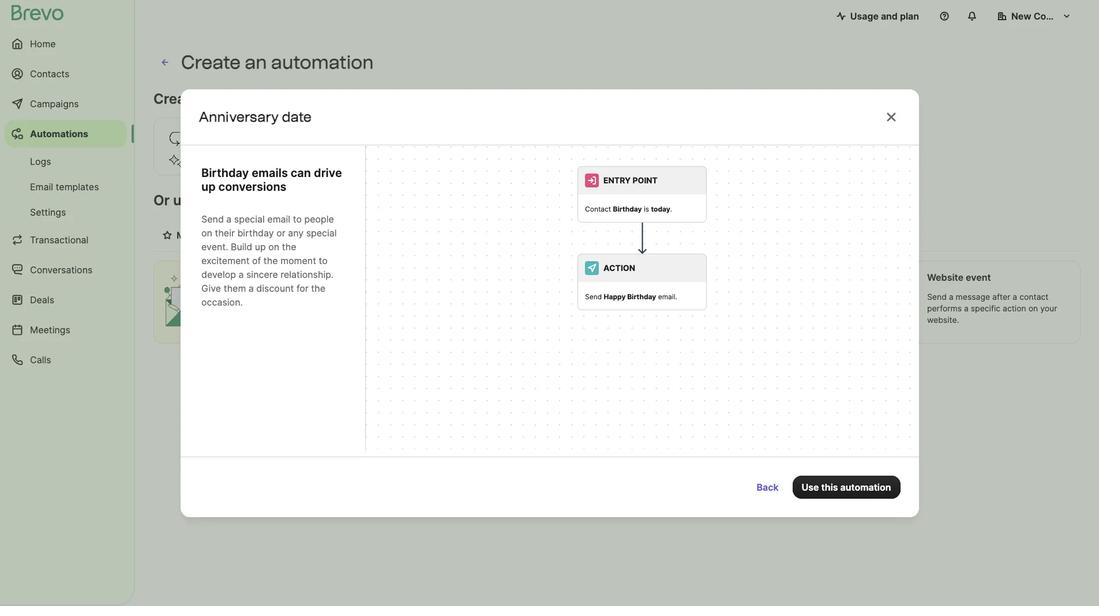 Task type: vqa. For each thing, say whether or not it's contained in the screenshot.
Marketing
yes



Task type: locate. For each thing, give the bounding box(es) containing it.
build down birthday
[[231, 241, 252, 253]]

send inside send a special email to people on their birthday or any special event. build up on the excitement of the moment to develop a sincere relationship. give them a discount for the occasion.
[[201, 213, 224, 225]]

2 horizontal spatial or
[[753, 304, 761, 313]]

send for welcome message
[[225, 292, 244, 302]]

or
[[276, 227, 285, 239], [516, 304, 524, 313], [753, 304, 761, 313]]

based
[[522, 292, 545, 302], [798, 292, 821, 302]]

send
[[201, 213, 224, 225], [225, 292, 244, 302], [459, 292, 479, 302], [693, 292, 713, 302], [927, 292, 947, 302], [585, 292, 602, 301]]

1 horizontal spatial increase
[[483, 230, 522, 241]]

to up any
[[293, 213, 302, 225]]

event.
[[201, 241, 228, 253]]

an up own on the left top
[[245, 51, 267, 73]]

1 horizontal spatial email
[[557, 304, 577, 313]]

send up contacts
[[459, 292, 479, 302]]

popular
[[201, 230, 236, 241]]

excitement
[[201, 255, 249, 266]]

1 based from the left
[[522, 292, 545, 302]]

0 vertical spatial to
[[293, 213, 302, 225]]

1 vertical spatial for
[[296, 283, 308, 294]]

your left own on the left top
[[202, 91, 232, 107]]

birthday.
[[763, 304, 797, 313]]

1 vertical spatial date
[[750, 272, 770, 283]]

message up list.
[[290, 292, 324, 302]]

build relationships
[[579, 230, 661, 241]]

0 horizontal spatial based
[[522, 292, 545, 302]]

to up relationship.
[[319, 255, 327, 266]]

0 horizontal spatial up
[[201, 180, 215, 194]]

1 after from the left
[[327, 292, 345, 302]]

send inside send a welcome message after a subscriber joins your list.
[[225, 292, 244, 302]]

2 vertical spatial birthday
[[628, 292, 656, 301]]

0 vertical spatial anniversary
[[199, 108, 279, 125]]

of for or
[[229, 192, 243, 209]]

meetings
[[30, 324, 70, 336]]

happy
[[604, 292, 626, 301]]

specific
[[971, 304, 1001, 313]]

home
[[30, 38, 56, 50]]

2 vertical spatial special
[[700, 304, 727, 313]]

of right one
[[229, 192, 243, 209]]

special down people
[[306, 227, 337, 239]]

message inside send a welcome message after a subscriber joins your list.
[[290, 292, 324, 302]]

birthday up one
[[201, 166, 249, 180]]

your
[[202, 91, 232, 107], [287, 304, 304, 313], [1041, 304, 1058, 313]]

after up "action"
[[993, 292, 1011, 302]]

0 horizontal spatial date
[[282, 108, 312, 125]]

of for send
[[747, 292, 755, 302]]

0 horizontal spatial event
[[729, 304, 750, 313]]

increase
[[397, 230, 436, 241], [483, 230, 522, 241]]

of right the series
[[747, 292, 755, 302]]

increase for increase revenue
[[483, 230, 522, 241]]

0 horizontal spatial build
[[231, 241, 252, 253]]

of up the sincere on the left top of the page
[[252, 255, 261, 266]]

send left happy
[[585, 292, 602, 301]]

on inside send a message after a contact performs a specific action on your website.
[[1029, 304, 1038, 313]]

website event
[[927, 272, 991, 283]]

build
[[579, 230, 601, 241], [231, 241, 252, 253]]

send for birthday emails can drive up conversions
[[201, 213, 224, 225]]

templates
[[56, 181, 99, 193]]

0 vertical spatial event
[[966, 272, 991, 283]]

1 vertical spatial up
[[255, 241, 266, 253]]

send happy birthday email.
[[585, 292, 678, 301]]

on inside send a series of messages based on a special event or birthday.
[[824, 292, 833, 302]]

or inside send messages based on whether contacts open or click an email campaign.
[[516, 304, 524, 313]]

1 vertical spatial create
[[154, 91, 199, 107]]

build down contact
[[579, 230, 601, 241]]

special up birthday
[[234, 213, 265, 225]]

birthday left email.
[[628, 292, 656, 301]]

2 after from the left
[[993, 292, 1011, 302]]

today
[[651, 205, 671, 213]]

0 horizontal spatial or
[[276, 227, 285, 239]]

1 increase from the left
[[397, 230, 436, 241]]

1 horizontal spatial your
[[287, 304, 304, 313]]

send up subscriber
[[225, 292, 244, 302]]

up down birthday
[[255, 241, 266, 253]]

2 vertical spatial of
[[747, 292, 755, 302]]

messages up birthday.
[[757, 292, 796, 302]]

the
[[246, 192, 269, 209], [282, 241, 296, 253], [263, 255, 278, 266], [311, 283, 325, 294]]

messages inside send a series of messages based on a special event or birthday.
[[757, 292, 796, 302]]

2 increase from the left
[[483, 230, 522, 241]]

2 based from the left
[[798, 292, 821, 302]]

or left click
[[516, 304, 524, 313]]

0 horizontal spatial for
[[296, 283, 308, 294]]

of inside send a series of messages based on a special event or birthday.
[[747, 292, 755, 302]]

the up the sincere on the left top of the page
[[263, 255, 278, 266]]

your down the contact
[[1041, 304, 1058, 313]]

1 messages from the left
[[481, 292, 520, 302]]

date up send a series of messages based on a special event or birthday.
[[750, 272, 770, 283]]

send inside send messages based on whether contacts open or click an email campaign.
[[459, 292, 479, 302]]

marketing
[[459, 272, 504, 283]]

0 horizontal spatial special
[[234, 213, 265, 225]]

1 vertical spatial to
[[319, 255, 327, 266]]

traffic
[[438, 230, 465, 241]]

0 vertical spatial date
[[282, 108, 312, 125]]

2 horizontal spatial your
[[1041, 304, 1058, 313]]

0 horizontal spatial messages
[[481, 292, 520, 302]]

email down whether
[[557, 304, 577, 313]]

event down the series
[[729, 304, 750, 313]]

plan
[[900, 10, 919, 22]]

an inside send messages based on whether contacts open or click an email campaign.
[[546, 304, 555, 313]]

tab list
[[154, 224, 1081, 252]]

to
[[293, 213, 302, 225], [319, 255, 327, 266]]

settings
[[30, 207, 66, 218]]

send inside send a series of messages based on a special event or birthday.
[[693, 292, 713, 302]]

after down relationship.
[[327, 292, 345, 302]]

increase revenue
[[483, 230, 560, 241]]

calls
[[30, 354, 51, 366]]

on inside send messages based on whether contacts open or click an email campaign.
[[548, 292, 557, 302]]

0 vertical spatial of
[[229, 192, 243, 209]]

or left any
[[276, 227, 285, 239]]

special
[[234, 213, 265, 225], [306, 227, 337, 239], [700, 304, 727, 313]]

anniversary date
[[199, 108, 312, 125], [693, 272, 770, 283]]

1 horizontal spatial an
[[546, 304, 555, 313]]

1 horizontal spatial event
[[966, 272, 991, 283]]

new company
[[1012, 10, 1077, 22]]

0 vertical spatial birthday
[[201, 166, 249, 180]]

use
[[802, 482, 819, 493]]

for left you
[[415, 192, 434, 209]]

any
[[288, 227, 303, 239]]

0 vertical spatial email
[[267, 213, 290, 225]]

0 horizontal spatial email
[[267, 213, 290, 225]]

1 horizontal spatial anniversary
[[693, 272, 747, 283]]

welcome
[[254, 292, 288, 302]]

0 horizontal spatial of
[[229, 192, 243, 209]]

back button
[[748, 476, 788, 499]]

anniversary
[[199, 108, 279, 125], [693, 272, 747, 283]]

2 horizontal spatial of
[[747, 292, 755, 302]]

conversations link
[[5, 256, 127, 284]]

email up any
[[267, 213, 290, 225]]

logs link
[[5, 150, 127, 173]]

up inside birthday emails can drive up conversions
[[201, 180, 215, 194]]

occasion.
[[201, 296, 243, 308]]

all link
[[245, 224, 275, 250]]

1 horizontal spatial date
[[750, 272, 770, 283]]

0 horizontal spatial anniversary
[[199, 108, 279, 125]]

1 vertical spatial email
[[557, 304, 577, 313]]

anniversary up the series
[[693, 272, 747, 283]]

1 vertical spatial anniversary
[[693, 272, 747, 283]]

1 horizontal spatial anniversary date
[[693, 272, 770, 283]]

0 horizontal spatial after
[[327, 292, 345, 302]]

messages inside send messages based on whether contacts open or click an email campaign.
[[481, 292, 520, 302]]

1 horizontal spatial of
[[252, 255, 261, 266]]

or left birthday.
[[753, 304, 761, 313]]

send for marketing activity
[[459, 292, 479, 302]]

up
[[201, 180, 215, 194], [255, 241, 266, 253]]

0 vertical spatial for
[[415, 192, 434, 209]]

you
[[438, 192, 462, 209]]

the down relationship.
[[311, 283, 325, 294]]

send left the series
[[693, 292, 713, 302]]

new company button
[[989, 5, 1081, 28]]

1 horizontal spatial for
[[415, 192, 434, 209]]

special inside send a series of messages based on a special event or birthday.
[[700, 304, 727, 313]]

send up "popular"
[[201, 213, 224, 225]]

back
[[757, 482, 779, 493]]

1 horizontal spatial up
[[255, 241, 266, 253]]

welcome message
[[225, 272, 309, 283]]

your left list.
[[287, 304, 304, 313]]

an right click
[[546, 304, 555, 313]]

1 horizontal spatial or
[[516, 304, 524, 313]]

tab list containing most popular
[[154, 224, 1081, 252]]

of
[[229, 192, 243, 209], [252, 255, 261, 266], [747, 292, 755, 302]]

people
[[304, 213, 334, 225]]

send a special email to people on their birthday or any special event. build up on the excitement of the moment to develop a sincere relationship. give them a discount for the occasion.
[[201, 213, 337, 308]]

and
[[881, 10, 898, 22]]

0 horizontal spatial an
[[245, 51, 267, 73]]

up right use
[[201, 180, 215, 194]]

give
[[201, 283, 221, 294]]

1 vertical spatial anniversary date
[[693, 272, 770, 283]]

deals link
[[5, 286, 127, 314]]

birthday inside birthday emails can drive up conversions
[[201, 166, 249, 180]]

sincere
[[246, 269, 278, 280]]

increase inside "link"
[[397, 230, 436, 241]]

1 vertical spatial event
[[729, 304, 750, 313]]

activity
[[507, 272, 540, 283]]

1 vertical spatial of
[[252, 255, 261, 266]]

increase for increase traffic
[[397, 230, 436, 241]]

increase left traffic
[[397, 230, 436, 241]]

0 horizontal spatial increase
[[397, 230, 436, 241]]

built
[[382, 192, 412, 209]]

message up specific
[[956, 292, 991, 302]]

campaigns
[[30, 98, 79, 110]]

increase left revenue
[[483, 230, 522, 241]]

1 vertical spatial an
[[546, 304, 555, 313]]

engagement
[[322, 230, 379, 241]]

event
[[966, 272, 991, 283], [729, 304, 750, 313]]

1 vertical spatial birthday
[[613, 205, 642, 213]]

birthday left is
[[613, 205, 642, 213]]

campaign.
[[459, 315, 498, 325]]

relationships
[[603, 230, 661, 241]]

2 messages from the left
[[757, 292, 796, 302]]

create an automation
[[181, 51, 374, 73]]

subscriber
[[225, 304, 265, 313]]

send inside send a message after a contact performs a specific action on your website.
[[927, 292, 947, 302]]

special down the series
[[700, 304, 727, 313]]

after
[[327, 292, 345, 302], [993, 292, 1011, 302]]

0 vertical spatial up
[[201, 180, 215, 194]]

for down relationship.
[[296, 283, 308, 294]]

messages up open
[[481, 292, 520, 302]]

improve
[[284, 230, 320, 241]]

1 horizontal spatial messages
[[757, 292, 796, 302]]

0 horizontal spatial to
[[293, 213, 302, 225]]

we
[[359, 192, 379, 209]]

use this automation
[[802, 482, 891, 493]]

1 horizontal spatial to
[[319, 255, 327, 266]]

1 horizontal spatial build
[[579, 230, 601, 241]]

anniversary date down own on the left top
[[199, 108, 312, 125]]

1 horizontal spatial based
[[798, 292, 821, 302]]

anniversary down create your own automation on the left
[[199, 108, 279, 125]]

or
[[154, 192, 170, 209]]

send up "performs"
[[927, 292, 947, 302]]

1 vertical spatial special
[[306, 227, 337, 239]]

0 vertical spatial create
[[181, 51, 241, 73]]

event up specific
[[966, 272, 991, 283]]

anniversary date up the series
[[693, 272, 770, 283]]

2 horizontal spatial special
[[700, 304, 727, 313]]

email
[[30, 181, 53, 193]]

a
[[226, 213, 231, 225], [238, 269, 244, 280], [248, 283, 254, 294], [247, 292, 251, 302], [347, 292, 352, 302], [715, 292, 720, 302], [949, 292, 954, 302], [1013, 292, 1018, 302], [693, 304, 698, 313], [964, 304, 969, 313]]

on
[[201, 227, 212, 239], [268, 241, 279, 253], [548, 292, 557, 302], [824, 292, 833, 302], [1029, 304, 1038, 313]]

date up custom automation
[[282, 108, 312, 125]]

1 horizontal spatial after
[[993, 292, 1011, 302]]

send a message after a contact performs a specific action on your website.
[[927, 292, 1058, 325]]

0 horizontal spatial anniversary date
[[199, 108, 312, 125]]



Task type: describe. For each thing, give the bounding box(es) containing it.
increase revenue link
[[474, 224, 569, 250]]

automations
[[30, 128, 88, 140]]

action
[[1003, 304, 1027, 313]]

of inside send a special email to people on their birthday or any special event. build up on the excitement of the moment to develop a sincere relationship. give them a discount for the occasion.
[[252, 255, 261, 266]]

marketing activity
[[459, 272, 540, 283]]

contact
[[585, 205, 611, 213]]

send for anniversary date
[[693, 292, 713, 302]]

is
[[644, 205, 649, 213]]

calls link
[[5, 346, 127, 374]]

home link
[[5, 30, 127, 58]]

your inside send a message after a contact performs a specific action on your website.
[[1041, 304, 1058, 313]]

transactional link
[[5, 226, 127, 254]]

improve engagement link
[[275, 224, 388, 252]]

emails
[[251, 166, 288, 180]]

them
[[223, 283, 246, 294]]

automation inside button
[[265, 141, 316, 152]]

custom automation
[[228, 141, 316, 152]]

website.
[[927, 315, 960, 325]]

contacts link
[[5, 60, 127, 88]]

increase traffic link
[[388, 224, 474, 250]]

create your own automation
[[154, 91, 343, 107]]

list.
[[306, 304, 320, 313]]

0 vertical spatial special
[[234, 213, 265, 225]]

campaigns link
[[5, 90, 127, 118]]

joins
[[267, 304, 285, 313]]

transactional
[[30, 234, 89, 246]]

usage and plan
[[851, 10, 919, 22]]

point
[[633, 175, 658, 185]]

automations link
[[5, 120, 127, 148]]

can
[[291, 166, 311, 180]]

send for website event
[[927, 292, 947, 302]]

build inside send a special email to people on their birthday or any special event. build up on the excitement of the moment to develop a sincere relationship. give them a discount for the occasion.
[[231, 241, 252, 253]]

conversations
[[30, 264, 93, 276]]

relationship.
[[280, 269, 334, 280]]

improve engagement
[[284, 230, 379, 241]]

the down any
[[282, 241, 296, 253]]

increase traffic
[[397, 230, 465, 241]]

entry point
[[604, 175, 658, 185]]

contacts
[[30, 68, 69, 80]]

website
[[927, 272, 964, 283]]

logs
[[30, 156, 51, 167]]

performs
[[927, 304, 962, 313]]

settings link
[[5, 201, 127, 224]]

create for create your own automation
[[154, 91, 199, 107]]

based inside send a series of messages based on a special event or birthday.
[[798, 292, 821, 302]]

usage and plan button
[[828, 5, 929, 28]]

send messages based on whether contacts open or click an email campaign.
[[459, 292, 591, 325]]

company
[[1034, 10, 1077, 22]]

welcome
[[225, 272, 266, 283]]

email.
[[658, 292, 678, 301]]

or use one of the automations we built for you
[[154, 192, 462, 209]]

based inside send messages based on whether contacts open or click an email campaign.
[[522, 292, 545, 302]]

contacts
[[459, 304, 492, 313]]

own
[[236, 91, 264, 107]]

message inside send a message after a contact performs a specific action on your website.
[[956, 292, 991, 302]]

for inside send a special email to people on their birthday or any special event. build up on the excitement of the moment to develop a sincere relationship. give them a discount for the occasion.
[[296, 283, 308, 294]]

build relationships link
[[569, 224, 670, 250]]

0 vertical spatial an
[[245, 51, 267, 73]]

whether
[[559, 292, 591, 302]]

moment
[[280, 255, 316, 266]]

send a series of messages based on a special event or birthday.
[[693, 292, 833, 313]]

email inside send a special email to people on their birthday or any special event. build up on the excitement of the moment to develop a sincere relationship. give them a discount for the occasion.
[[267, 213, 290, 225]]

create for create an automation
[[181, 51, 241, 73]]

send a welcome message after a subscriber joins your list.
[[225, 292, 352, 313]]

or inside send a special email to people on their birthday or any special event. build up on the excitement of the moment to develop a sincere relationship. give them a discount for the occasion.
[[276, 227, 285, 239]]

automations
[[272, 192, 356, 209]]

email inside send messages based on whether contacts open or click an email campaign.
[[557, 304, 577, 313]]

conversions
[[218, 180, 286, 194]]

after inside send a welcome message after a subscriber joins your list.
[[327, 292, 345, 302]]

one
[[201, 192, 226, 209]]

custom
[[228, 141, 263, 152]]

contact birthday is today .
[[585, 205, 672, 213]]

most popular
[[177, 230, 236, 241]]

0 vertical spatial anniversary date
[[199, 108, 312, 125]]

the down emails
[[246, 192, 269, 209]]

most popular link
[[154, 224, 245, 250]]

message down moment
[[269, 272, 309, 283]]

action
[[604, 263, 636, 273]]

contact
[[1020, 292, 1049, 302]]

your inside send a welcome message after a subscriber joins your list.
[[287, 304, 304, 313]]

build inside 'link'
[[579, 230, 601, 241]]

develop
[[201, 269, 236, 280]]

or inside send a series of messages based on a special event or birthday.
[[753, 304, 761, 313]]

birthday
[[237, 227, 274, 239]]

0 horizontal spatial your
[[202, 91, 232, 107]]

after inside send a message after a contact performs a specific action on your website.
[[993, 292, 1011, 302]]

email templates link
[[5, 175, 127, 199]]

entry
[[604, 175, 631, 185]]

email templates
[[30, 181, 99, 193]]

all
[[254, 230, 266, 241]]

their
[[215, 227, 235, 239]]

automation inside button
[[841, 482, 891, 493]]

new
[[1012, 10, 1032, 22]]

custom automation button
[[154, 116, 328, 177]]

drive
[[314, 166, 342, 180]]

most
[[177, 230, 199, 241]]

click
[[526, 304, 543, 313]]

dxrbf image
[[163, 231, 172, 240]]

revenue
[[524, 230, 560, 241]]

series
[[722, 292, 745, 302]]

meetings link
[[5, 316, 127, 344]]

deals
[[30, 294, 54, 306]]

up inside send a special email to people on their birthday or any special event. build up on the excitement of the moment to develop a sincere relationship. give them a discount for the occasion.
[[255, 241, 266, 253]]

1 horizontal spatial special
[[306, 227, 337, 239]]

event inside send a series of messages based on a special event or birthday.
[[729, 304, 750, 313]]



